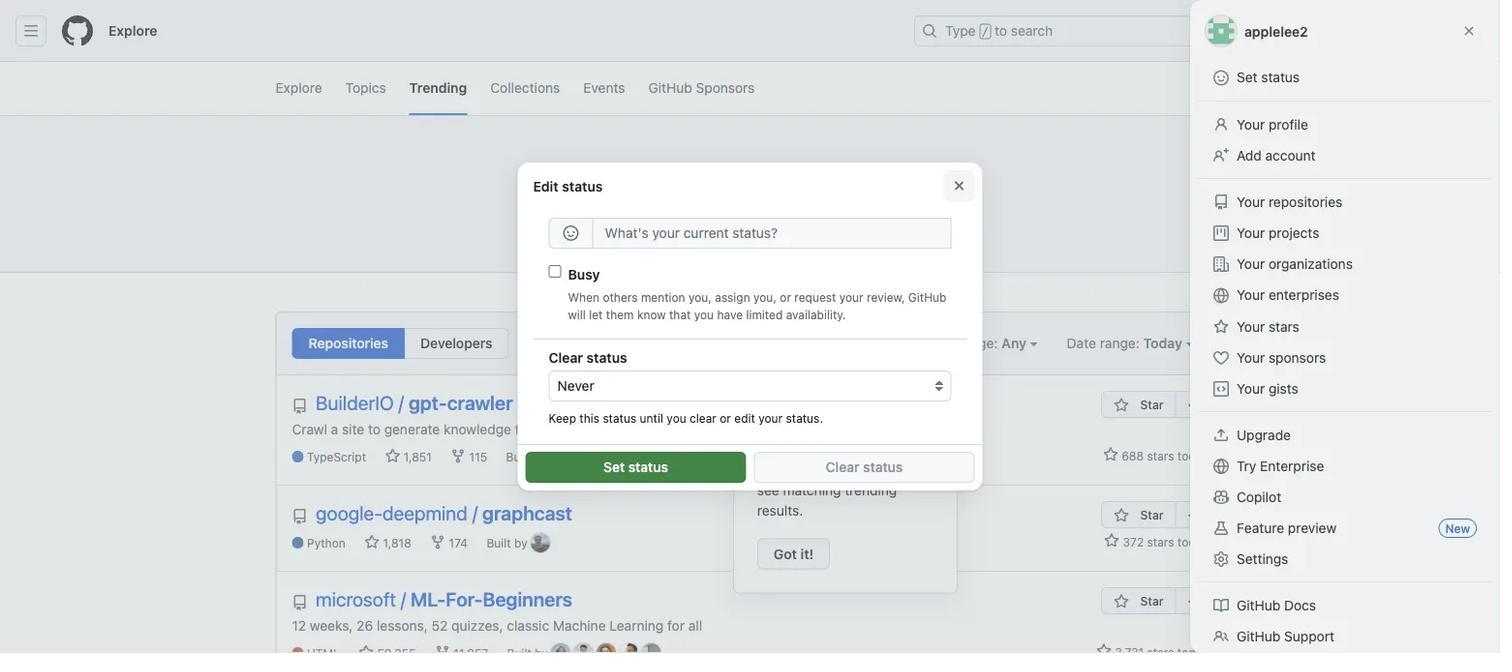 Task type: describe. For each thing, give the bounding box(es) containing it.
try enterprise link
[[1206, 451, 1485, 482]]

today for 372 stars today
[[1178, 536, 1208, 549]]

let
[[589, 308, 603, 321]]

account
[[1266, 148, 1316, 164]]

your for your projects
[[1237, 225, 1265, 241]]

when
[[568, 290, 600, 304]]

star image inside 1,851 link
[[385, 449, 400, 465]]

create
[[561, 421, 600, 437]]

your inside select your preferred spoken language in order to see matching trending results.
[[800, 442, 828, 458]]

your for your stars
[[1237, 319, 1265, 335]]

add this repository to a list image
[[1184, 595, 1200, 610]]

to inside select your preferred spoken language in order to see matching trending results.
[[919, 463, 932, 478]]

spoken language: any
[[748, 336, 896, 352]]

developers
[[420, 336, 493, 352]]

until
[[640, 412, 663, 425]]

1,851
[[400, 451, 432, 465]]

your projects
[[1237, 225, 1320, 241]]

about
[[877, 203, 917, 221]]

your for your sponsors
[[1237, 350, 1265, 366]]

language inside select your preferred spoken language in order to see matching trending results.
[[806, 463, 863, 478]]

1 horizontal spatial explore link
[[276, 62, 322, 115]]

star image for 1,818
[[364, 535, 380, 551]]

busy
[[568, 266, 600, 282]]

your stars link
[[1206, 312, 1485, 343]]

today
[[1143, 336, 1183, 352]]

your for your gists
[[1237, 381, 1265, 397]]

repo image for microsoft / ml-for-beginners
[[292, 596, 308, 611]]

machine
[[553, 618, 606, 634]]

@highergroundstudio image
[[596, 447, 615, 467]]

/ for gpt-
[[399, 392, 404, 415]]

1 any from the left
[[867, 336, 892, 352]]

applelee2
[[1245, 23, 1308, 39]]

add this repository to a list image for builderio / gpt-crawler
[[1184, 398, 1200, 414]]

1 a from the left
[[331, 421, 338, 437]]

upgrade link
[[1206, 420, 1485, 451]]

add this repository to a list image for google-deepmind / graphcast
[[1184, 509, 1200, 524]]

add account
[[1237, 148, 1316, 164]]

or inside busy when others mention you, assign you, or request your review,           github will let them know that you have limited availability.
[[780, 290, 791, 304]]

your stars
[[1237, 319, 1300, 335]]

github for github support
[[1237, 629, 1281, 645]]

built by for 115
[[506, 451, 550, 465]]

support
[[1284, 629, 1335, 645]]

trending for trending
[[409, 79, 467, 95]]

is
[[768, 203, 779, 221]]

developers link
[[404, 328, 509, 359]]

see
[[537, 203, 563, 221]]

edit status dialog
[[518, 162, 983, 491]]

372
[[1123, 536, 1144, 549]]

built for 174
[[487, 537, 511, 551]]

copilot
[[1237, 490, 1282, 506]]

community
[[686, 203, 764, 221]]

star for graphcast
[[1141, 509, 1164, 522]]

generate
[[384, 421, 440, 437]]

custom
[[665, 421, 711, 437]]

add account link
[[1206, 140, 1485, 171]]

115
[[466, 451, 487, 465]]

your enterprises link
[[1206, 280, 1485, 312]]

in
[[867, 463, 878, 478]]

115 link
[[451, 449, 487, 467]]

edit status
[[533, 178, 603, 194]]

python
[[307, 537, 346, 551]]

2 you, from the left
[[754, 290, 777, 304]]

trending link
[[409, 62, 467, 115]]

preview
[[1288, 521, 1337, 537]]

stars for 688
[[1147, 449, 1174, 463]]

lessons,
[[377, 618, 428, 634]]

beginners
[[483, 588, 573, 611]]

type
[[945, 23, 976, 39]]

filter
[[757, 388, 795, 407]]

by for 174
[[514, 537, 528, 551]]

got it! button
[[757, 539, 830, 570]]

your gists link
[[1206, 374, 1485, 405]]

crawl
[[292, 421, 327, 437]]

learning
[[610, 618, 664, 634]]

today.
[[921, 203, 964, 221]]

from
[[745, 421, 774, 437]]

range:
[[1100, 336, 1140, 352]]

What's your current status? text field
[[592, 218, 952, 249]]

by inside filter by spoken language
[[799, 388, 816, 407]]

feature preview
[[1237, 521, 1337, 537]]

your inside busy when others mention you, assign you, or request your review,           github will let them know that you have limited availability.
[[840, 290, 864, 304]]

enterprises
[[1269, 287, 1340, 303]]

them
[[606, 308, 634, 321]]

github docs
[[1237, 598, 1316, 614]]

events link
[[583, 62, 625, 115]]

results.
[[757, 503, 803, 519]]

your sponsors link
[[1206, 343, 1485, 374]]

to right site
[[368, 421, 381, 437]]

gists
[[1269, 381, 1299, 397]]

688
[[1122, 449, 1144, 463]]

got it!
[[774, 546, 814, 562]]

@tewalds image
[[531, 534, 550, 553]]

trending see what the github community is most excited about today.
[[537, 159, 964, 221]]

docs
[[1284, 598, 1316, 614]]

preferred
[[832, 442, 890, 458]]

search
[[1011, 23, 1053, 39]]

enterprise
[[1260, 459, 1324, 475]]

the
[[605, 203, 628, 221]]

files
[[515, 421, 541, 437]]

stars for 372
[[1147, 536, 1174, 549]]

your for your organizations
[[1237, 256, 1265, 272]]

star image for 372 stars today
[[1104, 534, 1120, 549]]

settings link
[[1206, 544, 1485, 575]]

microsoft / ml-for-beginners
[[316, 588, 573, 611]]

1 horizontal spatial close image
[[1462, 23, 1477, 39]]

status right "this" at left bottom
[[603, 412, 637, 425]]

try enterprise
[[1237, 459, 1324, 475]]

Busy checkbox
[[549, 265, 561, 278]]

add
[[1237, 148, 1262, 164]]

see
[[757, 483, 779, 499]]

builderio
[[316, 392, 394, 415]]

1,851 link
[[385, 449, 432, 467]]

status.
[[786, 412, 823, 425]]

your profile link
[[1206, 109, 1485, 140]]

repo image for google-deepmind / graphcast
[[292, 509, 308, 525]]

/ for ml-
[[401, 588, 406, 611]]

others
[[603, 290, 638, 304]]

you inside busy when others mention you, assign you, or request your review,           github will let them know that you have limited availability.
[[694, 308, 714, 321]]

12
[[292, 618, 306, 634]]

star for ml-for-beginners
[[1141, 595, 1164, 608]]

174 link
[[430, 535, 468, 553]]

events
[[583, 79, 625, 95]]

copilot link
[[1206, 482, 1485, 513]]

google-deepmind / graphcast
[[316, 502, 572, 525]]

clear inside button
[[826, 460, 860, 476]]

your profile
[[1237, 117, 1309, 133]]



Task type: locate. For each thing, give the bounding box(es) containing it.
6 your from the top
[[1237, 319, 1265, 335]]

fork image
[[451, 449, 466, 465]]

command palette image
[[1230, 23, 1246, 39]]

add this repository to a list image up '372 stars today'
[[1184, 509, 1200, 524]]

trending up is
[[689, 159, 812, 196]]

keep this status until you clear or edit your status.
[[549, 412, 823, 425]]

1 vertical spatial built
[[487, 537, 511, 551]]

2 vertical spatial star button
[[1102, 588, 1175, 615]]

1 vertical spatial by
[[534, 451, 547, 465]]

today
[[1178, 449, 1208, 463], [1178, 536, 1208, 549]]

2 any from the left
[[1002, 336, 1027, 352]]

1 today from the top
[[1178, 449, 1208, 463]]

your for your repositories
[[1237, 194, 1265, 210]]

your
[[840, 290, 864, 304], [759, 412, 783, 425], [604, 421, 631, 437], [800, 442, 828, 458]]

built down files
[[506, 451, 531, 465]]

today for 688 stars today
[[1178, 449, 1208, 463]]

your up the your projects
[[1237, 194, 1265, 210]]

trending for trending see what the github community is most excited about today.
[[689, 159, 812, 196]]

dialog
[[0, 0, 1500, 654]]

close image inside "edit status" dialog
[[952, 178, 967, 193]]

deepmind
[[383, 502, 468, 525]]

stars up your sponsors
[[1269, 319, 1300, 335]]

github inside busy when others mention you, assign you, or request your review,           github will let them know that you have limited availability.
[[908, 290, 947, 304]]

1 vertical spatial explore link
[[276, 62, 322, 115]]

type / to search
[[945, 23, 1053, 39]]

star image left 372
[[1104, 534, 1120, 549]]

1 vertical spatial star button
[[1102, 502, 1175, 529]]

explore link right homepage image
[[101, 15, 165, 46]]

star image inside 1,818 link
[[364, 535, 380, 551]]

your gists
[[1237, 381, 1299, 397]]

your up add
[[1237, 117, 1265, 133]]

1 vertical spatial close image
[[952, 178, 967, 193]]

0 horizontal spatial close image
[[952, 178, 967, 193]]

2 horizontal spatial by
[[799, 388, 816, 407]]

dialog containing applelee2
[[0, 0, 1500, 654]]

0 horizontal spatial you
[[667, 412, 686, 425]]

knowledge
[[444, 421, 511, 437]]

1 horizontal spatial trending
[[689, 159, 812, 196]]

your up your gists
[[1237, 350, 1265, 366]]

@samfromaway image
[[618, 447, 638, 467]]

your down 'url'
[[800, 442, 828, 458]]

topics link
[[345, 62, 386, 115]]

0 vertical spatial trending
[[409, 79, 467, 95]]

status up "what"
[[562, 178, 603, 194]]

feature
[[1237, 521, 1284, 537]]

set inside "edit status" dialog
[[603, 460, 625, 476]]

language
[[757, 412, 825, 430], [806, 463, 863, 478]]

you
[[694, 308, 714, 321], [667, 412, 686, 425]]

fork image down 52
[[435, 646, 450, 654]]

you right until
[[667, 412, 686, 425]]

clear status
[[549, 349, 627, 365], [826, 460, 903, 476]]

to right files
[[545, 421, 557, 437]]

github inside trending see what the github community is most excited about today.
[[632, 203, 682, 221]]

today right 372
[[1178, 536, 1208, 549]]

star for gpt-crawler
[[1141, 398, 1164, 412]]

any left date
[[1002, 336, 1027, 352]]

stars right the 688
[[1147, 449, 1174, 463]]

2 vertical spatial by
[[514, 537, 528, 551]]

0 horizontal spatial explore
[[108, 23, 157, 39]]

set status down own
[[603, 460, 668, 476]]

sponsors
[[1269, 350, 1326, 366]]

8 your from the top
[[1237, 381, 1265, 397]]

1 horizontal spatial clear status
[[826, 460, 903, 476]]

sponsors
[[696, 79, 755, 95]]

google-
[[316, 502, 383, 525]]

your down the your projects
[[1237, 256, 1265, 272]]

0 vertical spatial built
[[506, 451, 531, 465]]

2 add this repository to a list image from the top
[[1184, 509, 1200, 524]]

2 repo image from the top
[[292, 509, 308, 525]]

github up github support
[[1237, 598, 1281, 614]]

star button for microsoft / ml-for-beginners
[[1102, 588, 1175, 615]]

fork image down google-deepmind / graphcast
[[430, 535, 446, 551]]

a left 'url'
[[778, 421, 785, 437]]

0 horizontal spatial set status button
[[525, 453, 746, 484]]

to left search
[[995, 23, 1007, 39]]

1 vertical spatial today
[[1178, 536, 1208, 549]]

1 vertical spatial you
[[667, 412, 686, 425]]

trending
[[409, 79, 467, 95], [689, 159, 812, 196]]

1 horizontal spatial spoken
[[820, 388, 873, 407]]

your
[[1237, 117, 1265, 133], [1237, 194, 1265, 210], [1237, 225, 1265, 241], [1237, 256, 1265, 272], [1237, 287, 1265, 303], [1237, 319, 1265, 335], [1237, 350, 1265, 366], [1237, 381, 1265, 397]]

collections link
[[490, 62, 560, 115]]

star image
[[1103, 447, 1119, 463], [1104, 534, 1120, 549], [364, 535, 380, 551]]

2 a from the left
[[778, 421, 785, 437]]

built left @tewalds image
[[487, 537, 511, 551]]

1 vertical spatial stars
[[1147, 449, 1174, 463]]

explore right homepage image
[[108, 23, 157, 39]]

/ for to
[[982, 25, 989, 39]]

1 horizontal spatial language:
[[933, 336, 998, 352]]

3 your from the top
[[1237, 225, 1265, 241]]

0 horizontal spatial spoken
[[757, 463, 802, 478]]

homepage image
[[62, 15, 93, 46]]

star
[[1141, 398, 1164, 412], [1141, 509, 1164, 522], [1141, 595, 1164, 608]]

trending right topics
[[409, 79, 467, 95]]

1 vertical spatial repo image
[[292, 509, 308, 525]]

you right that on the top left of the page
[[694, 308, 714, 321]]

your organizations link
[[1206, 249, 1485, 280]]

1 star button from the top
[[1102, 391, 1175, 418]]

built by for 174
[[487, 537, 531, 551]]

1 star from the top
[[1141, 398, 1164, 412]]

plus image
[[1286, 23, 1302, 39]]

status down let
[[587, 349, 627, 365]]

1 vertical spatial star
[[1141, 509, 1164, 522]]

clear
[[549, 349, 583, 365], [826, 460, 860, 476]]

1 horizontal spatial a
[[778, 421, 785, 437]]

excited
[[822, 203, 873, 221]]

select
[[757, 442, 797, 458]]

all
[[688, 618, 702, 634]]

fork image
[[430, 535, 446, 551], [435, 646, 450, 654]]

1 language: from the left
[[798, 336, 864, 352]]

1 horizontal spatial clear
[[826, 460, 860, 476]]

0 vertical spatial by
[[799, 388, 816, 407]]

0 vertical spatial repo image
[[292, 399, 308, 415]]

clear status down "preferred"
[[826, 460, 903, 476]]

0 horizontal spatial set status
[[603, 460, 668, 476]]

0 horizontal spatial you,
[[689, 290, 712, 304]]

set right @pipech icon at the left bottom of the page
[[603, 460, 625, 476]]

3 repo image from the top
[[292, 596, 308, 611]]

to
[[995, 23, 1007, 39], [368, 421, 381, 437], [545, 421, 557, 437], [919, 463, 932, 478]]

2 star button from the top
[[1102, 502, 1175, 529]]

explore left topics
[[276, 79, 322, 95]]

status down applelee2 in the top of the page
[[1261, 69, 1300, 85]]

0 horizontal spatial a
[[331, 421, 338, 437]]

1 vertical spatial clear
[[826, 460, 860, 476]]

you, up that on the top left of the page
[[689, 290, 712, 304]]

5 your from the top
[[1237, 287, 1265, 303]]

stars for your
[[1269, 319, 1300, 335]]

1 horizontal spatial set status button
[[1206, 62, 1485, 94]]

7 your from the top
[[1237, 350, 1265, 366]]

github docs link
[[1206, 591, 1485, 622]]

1 horizontal spatial or
[[780, 290, 791, 304]]

clear status button
[[754, 453, 975, 484]]

2 today from the top
[[1178, 536, 1208, 549]]

language down filter
[[757, 412, 825, 430]]

quizzes,
[[452, 618, 503, 634]]

star button
[[1102, 391, 1175, 418], [1102, 502, 1175, 529], [1102, 588, 1175, 615]]

your left gists
[[1237, 381, 1265, 397]]

clear status inside button
[[826, 460, 903, 476]]

stars right 372
[[1147, 536, 1174, 549]]

1 vertical spatial spoken
[[757, 463, 802, 478]]

1 add this repository to a list image from the top
[[1184, 398, 1200, 414]]

star up 688 stars today
[[1141, 398, 1164, 412]]

any down review,
[[867, 336, 892, 352]]

star image left the 688
[[1103, 447, 1119, 463]]

repo image up 12
[[292, 596, 308, 611]]

2 vertical spatial star
[[1141, 595, 1164, 608]]

repo image up crawl at bottom left
[[292, 399, 308, 415]]

spoken inside filter by spoken language
[[820, 388, 873, 407]]

star up '372 stars today'
[[1141, 509, 1164, 522]]

2 vertical spatial repo image
[[292, 596, 308, 611]]

trending inside trending see what the github community is most excited about today.
[[689, 159, 812, 196]]

edit
[[734, 412, 755, 425]]

2 vertical spatial stars
[[1147, 536, 1174, 549]]

language inside filter by spoken language
[[757, 412, 825, 430]]

@steve8708 image
[[550, 447, 570, 467]]

by for 115
[[534, 451, 547, 465]]

that
[[669, 308, 691, 321]]

372 stars today
[[1120, 536, 1208, 549]]

3 star from the top
[[1141, 595, 1164, 608]]

triangle down image
[[1306, 22, 1321, 37]]

0 vertical spatial explore
[[108, 23, 157, 39]]

your left projects
[[1237, 225, 1265, 241]]

star button left add this repository to a list icon
[[1102, 588, 1175, 615]]

1 vertical spatial set
[[603, 460, 625, 476]]

your up your sponsors
[[1237, 319, 1265, 335]]

it!
[[801, 546, 814, 562]]

0 horizontal spatial explore link
[[101, 15, 165, 46]]

github down github docs
[[1237, 629, 1281, 645]]

what
[[567, 203, 601, 221]]

status inside clear status button
[[863, 460, 903, 476]]

1 vertical spatial set status button
[[525, 453, 746, 484]]

0 vertical spatial set
[[1237, 69, 1258, 85]]

star image
[[1114, 398, 1130, 414], [385, 449, 400, 465], [1114, 509, 1130, 524], [1114, 595, 1130, 610], [1096, 644, 1112, 654], [358, 646, 374, 654]]

github for github sponsors
[[648, 79, 692, 95]]

1 vertical spatial explore
[[276, 79, 322, 95]]

0 vertical spatial spoken
[[820, 388, 873, 407]]

by
[[799, 388, 816, 407], [534, 451, 547, 465], [514, 537, 528, 551]]

for
[[667, 618, 685, 634]]

star image for 688 stars today
[[1103, 447, 1119, 463]]

1 vertical spatial set status
[[603, 460, 668, 476]]

today left 'try'
[[1178, 449, 1208, 463]]

stars
[[1269, 319, 1300, 335], [1147, 449, 1174, 463], [1147, 536, 1174, 549]]

2 language: from the left
[[933, 336, 998, 352]]

add this repository to a list image up 688 stars today
[[1184, 398, 1200, 414]]

smiley image
[[563, 225, 579, 241]]

0 vertical spatial stars
[[1269, 319, 1300, 335]]

most
[[783, 203, 818, 221]]

1 horizontal spatial any
[[1002, 336, 1027, 352]]

your for your enterprises
[[1237, 287, 1265, 303]]

status down own
[[628, 460, 668, 476]]

1 vertical spatial language
[[806, 463, 863, 478]]

1,818 link
[[364, 535, 411, 553]]

feature preview button
[[1206, 513, 1485, 544]]

0 horizontal spatial language:
[[798, 336, 864, 352]]

github for github docs
[[1237, 598, 1281, 614]]

add this repository to a list image
[[1184, 398, 1200, 414], [1184, 509, 1200, 524]]

0 vertical spatial or
[[780, 290, 791, 304]]

0 vertical spatial built by
[[506, 451, 550, 465]]

1 vertical spatial add this repository to a list image
[[1184, 509, 1200, 524]]

star button up 372
[[1102, 502, 1175, 529]]

github
[[648, 79, 692, 95], [632, 203, 682, 221], [908, 290, 947, 304], [1237, 598, 1281, 614], [1237, 629, 1281, 645]]

your up @samfromaway icon
[[604, 421, 631, 437]]

built by down files
[[506, 451, 550, 465]]

@pipech image
[[573, 447, 592, 467]]

explore link left topics link
[[276, 62, 322, 115]]

close image
[[1462, 23, 1477, 39], [952, 178, 967, 193]]

set status
[[1237, 69, 1300, 85], [603, 460, 668, 476]]

built
[[506, 451, 531, 465], [487, 537, 511, 551]]

set status button down own
[[525, 453, 746, 484]]

filter by spoken language
[[757, 388, 873, 430]]

or
[[780, 290, 791, 304], [720, 412, 731, 425]]

gpt-
[[409, 392, 447, 415]]

by left @steve8708 image
[[534, 451, 547, 465]]

spoken
[[820, 388, 873, 407], [757, 463, 802, 478]]

star button for builderio / gpt-crawler
[[1102, 391, 1175, 418]]

microsoft
[[316, 588, 396, 611]]

set status inside "edit status" dialog
[[603, 460, 668, 476]]

/ inside type / to search
[[982, 25, 989, 39]]

clear down will
[[549, 349, 583, 365]]

0 horizontal spatial trending
[[409, 79, 467, 95]]

repo image up 'python'
[[292, 509, 308, 525]]

/ right deepmind
[[472, 502, 478, 525]]

0 vertical spatial fork image
[[430, 535, 446, 551]]

your for your profile
[[1237, 117, 1265, 133]]

0 vertical spatial close image
[[1462, 23, 1477, 39]]

spoken up status. at the bottom right of page
[[820, 388, 873, 407]]

built by down graphcast
[[487, 537, 531, 551]]

trending
[[845, 483, 897, 499]]

0 vertical spatial set status
[[1237, 69, 1300, 85]]

status
[[1261, 69, 1300, 85], [562, 178, 603, 194], [587, 349, 627, 365], [603, 412, 637, 425], [628, 460, 668, 476], [863, 460, 903, 476]]

1 horizontal spatial set
[[1237, 69, 1258, 85]]

clear
[[690, 412, 717, 425]]

your left review,
[[840, 290, 864, 304]]

your sponsors
[[1237, 350, 1326, 366]]

set down command palette image
[[1237, 69, 1258, 85]]

settings
[[1237, 552, 1289, 568]]

own
[[635, 421, 661, 437]]

you, up limited
[[754, 290, 777, 304]]

1 vertical spatial fork image
[[435, 646, 450, 654]]

by left @tewalds image
[[514, 537, 528, 551]]

repo image
[[292, 399, 308, 415], [292, 509, 308, 525], [292, 596, 308, 611]]

0 vertical spatial star button
[[1102, 391, 1175, 418]]

date range: today
[[1067, 336, 1186, 352]]

collections
[[490, 79, 560, 95]]

0 horizontal spatial set
[[603, 460, 625, 476]]

0 horizontal spatial any
[[867, 336, 892, 352]]

your repositories
[[1237, 194, 1343, 210]]

clear down "preferred"
[[826, 460, 860, 476]]

github support
[[1237, 629, 1335, 645]]

/ left the ml-
[[401, 588, 406, 611]]

repo image for builderio / gpt-crawler
[[292, 399, 308, 415]]

1 horizontal spatial you
[[694, 308, 714, 321]]

star image down google-
[[364, 535, 380, 551]]

star left add this repository to a list icon
[[1141, 595, 1164, 608]]

or up limited
[[780, 290, 791, 304]]

0 horizontal spatial or
[[720, 412, 731, 425]]

language: any
[[933, 336, 1030, 352]]

your enterprises
[[1237, 287, 1340, 303]]

1 horizontal spatial by
[[534, 451, 547, 465]]

0 vertical spatial clear status
[[549, 349, 627, 365]]

edit
[[533, 178, 559, 194]]

crawler
[[447, 392, 513, 415]]

set
[[1237, 69, 1258, 85], [603, 460, 625, 476]]

0 horizontal spatial by
[[514, 537, 528, 551]]

1 vertical spatial clear status
[[826, 460, 903, 476]]

1 vertical spatial trending
[[689, 159, 812, 196]]

spoken down 'select'
[[757, 463, 802, 478]]

limited
[[746, 308, 783, 321]]

busy when others mention you, assign you, or request your review,           github will let them know that you have limited availability.
[[568, 266, 947, 321]]

1 repo image from the top
[[292, 399, 308, 415]]

1 vertical spatial or
[[720, 412, 731, 425]]

star button up the 688
[[1102, 391, 1175, 418]]

12 weeks, 26 lessons, 52 quizzes, classic machine learning for all
[[292, 618, 702, 634]]

request
[[795, 290, 836, 304]]

2 your from the top
[[1237, 194, 1265, 210]]

2 star from the top
[[1141, 509, 1164, 522]]

your up your stars at the right of the page
[[1237, 287, 1265, 303]]

1 your from the top
[[1237, 117, 1265, 133]]

1 horizontal spatial you,
[[754, 290, 777, 304]]

site
[[342, 421, 364, 437]]

a left site
[[331, 421, 338, 437]]

language up 'matching'
[[806, 463, 863, 478]]

set status button up your profile link
[[1206, 62, 1485, 94]]

github support link
[[1206, 622, 1485, 653]]

or left edit
[[720, 412, 731, 425]]

keep
[[549, 412, 576, 425]]

star button for google-deepmind / graphcast
[[1102, 502, 1175, 529]]

3 star button from the top
[[1102, 588, 1175, 615]]

your down filter
[[759, 412, 783, 425]]

topics
[[345, 79, 386, 95]]

1 horizontal spatial set status
[[1237, 69, 1300, 85]]

0 vertical spatial language
[[757, 412, 825, 430]]

matching
[[783, 483, 841, 499]]

/ right type at the top right of the page
[[982, 25, 989, 39]]

1,818
[[380, 537, 411, 551]]

explore link
[[101, 15, 165, 46], [276, 62, 322, 115]]

by up status. at the bottom right of page
[[799, 388, 816, 407]]

0 vertical spatial today
[[1178, 449, 1208, 463]]

have
[[717, 308, 743, 321]]

to right order
[[919, 463, 932, 478]]

/ left gpt-
[[399, 392, 404, 415]]

built for 115
[[506, 451, 531, 465]]

0 horizontal spatial clear status
[[549, 349, 627, 365]]

1 vertical spatial built by
[[487, 537, 531, 551]]

review,
[[867, 290, 905, 304]]

weeks,
[[310, 618, 353, 634]]

github right the
[[632, 203, 682, 221]]

clear status down let
[[549, 349, 627, 365]]

spoken inside select your preferred spoken language in order to see matching trending results.
[[757, 463, 802, 478]]

set status down applelee2 in the top of the page
[[1237, 69, 1300, 85]]

status up trending
[[863, 460, 903, 476]]

0 vertical spatial you
[[694, 308, 714, 321]]

0 vertical spatial set status button
[[1206, 62, 1485, 94]]

github left sponsors
[[648, 79, 692, 95]]

github right review,
[[908, 290, 947, 304]]

4 your from the top
[[1237, 256, 1265, 272]]

1 horizontal spatial explore
[[276, 79, 322, 95]]

upgrade
[[1237, 428, 1291, 444]]

fork image inside 174 link
[[430, 535, 446, 551]]

1 you, from the left
[[689, 290, 712, 304]]

0 vertical spatial explore link
[[101, 15, 165, 46]]

0 vertical spatial add this repository to a list image
[[1184, 398, 1200, 414]]

0 vertical spatial clear
[[549, 349, 583, 365]]

0 horizontal spatial clear
[[549, 349, 583, 365]]

0 vertical spatial star
[[1141, 398, 1164, 412]]



Task type: vqa. For each thing, say whether or not it's contained in the screenshot.
the leftmost C#
no



